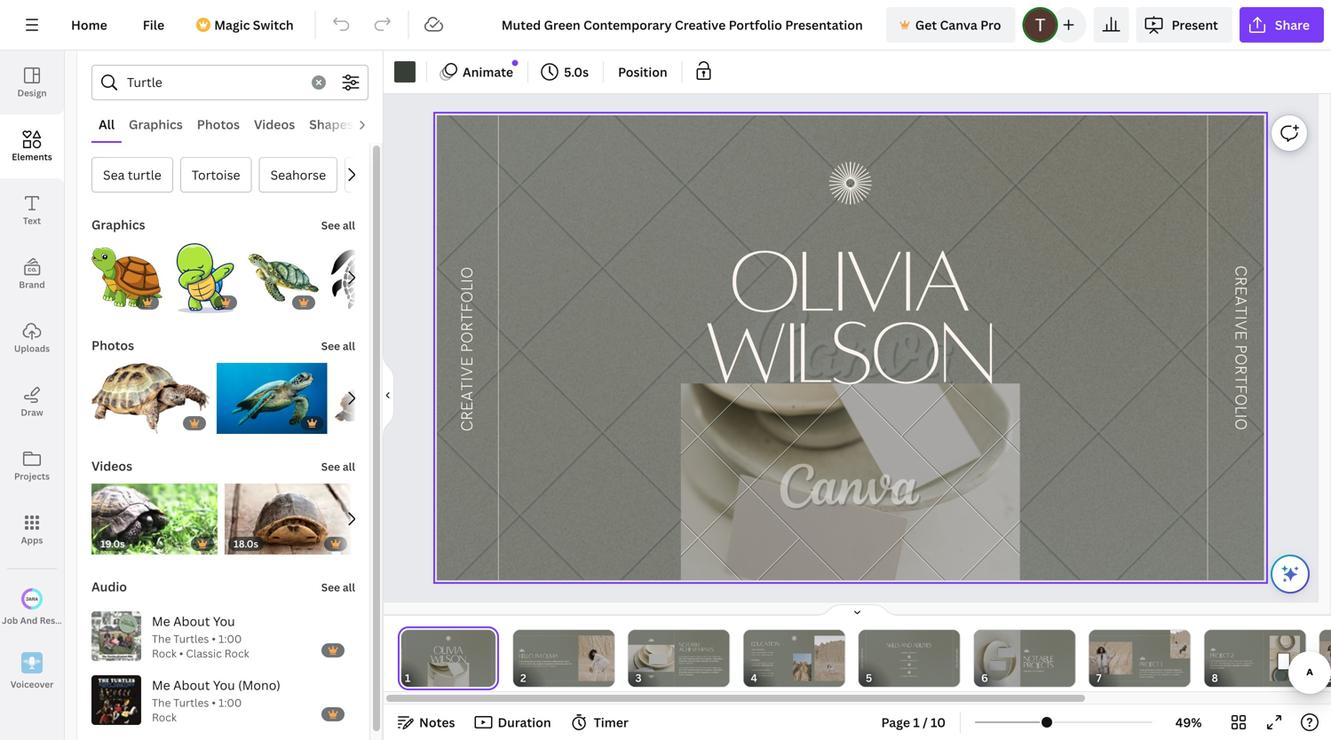 Task type: describe. For each thing, give the bounding box(es) containing it.
19.0s group
[[91, 473, 217, 555]]

magic switch button
[[186, 7, 308, 43]]

job and resume ai
[[2, 615, 85, 627]]

18.0s
[[233, 537, 258, 551]]

timer
[[594, 715, 629, 731]]

about for me about you
[[173, 613, 210, 630]]

design button
[[0, 51, 64, 115]]

pro
[[981, 16, 1001, 33]]

• for me about you (mono)
[[212, 696, 216, 711]]

10
[[931, 715, 946, 731]]

design
[[17, 87, 47, 99]]

18.0s group
[[225, 473, 350, 555]]

Search elements search field
[[127, 66, 301, 99]]

1 vertical spatial •
[[179, 647, 183, 661]]

turtle tortoise image
[[334, 363, 460, 434]]

all
[[99, 116, 115, 133]]

1 r from the top
[[1231, 277, 1251, 286]]

rock for me about you
[[152, 647, 177, 661]]

0 vertical spatial videos button
[[247, 107, 302, 141]]

voiceover
[[10, 679, 54, 691]]

shapes button
[[302, 107, 360, 141]]

rock, 60 seconds element
[[152, 696, 242, 726]]

present
[[1172, 16, 1219, 33]]

new image
[[512, 60, 518, 66]]

olivia
[[729, 231, 970, 329]]

you for me about you
[[213, 613, 235, 630]]

get canva pro button
[[886, 7, 1016, 43]]

0 horizontal spatial audio
[[91, 579, 127, 596]]

/
[[923, 715, 928, 731]]

see all for audio
[[321, 580, 355, 595]]

1 t from the top
[[1231, 306, 1251, 316]]

and
[[20, 615, 38, 627]]

see for photos
[[321, 339, 340, 354]]

1 e from the top
[[1231, 286, 1251, 296]]

p
[[1231, 345, 1251, 354]]

seahorse
[[271, 167, 326, 183]]

duration
[[498, 715, 551, 731]]

present button
[[1136, 7, 1233, 43]]

1 horizontal spatial videos
[[254, 116, 295, 133]]

see for audio
[[321, 580, 340, 595]]

classic
[[186, 647, 222, 661]]

hand drawn fireworks image
[[830, 162, 872, 205]]

tortoise
[[192, 167, 240, 183]]

the for me about you
[[152, 632, 171, 647]]

about for me about you (mono)
[[173, 677, 210, 694]]

0 vertical spatial graphics button
[[122, 107, 190, 141]]

2 i from the top
[[1231, 414, 1251, 419]]

5.0s
[[564, 64, 589, 80]]

2 r from the top
[[1231, 366, 1251, 375]]

hide image
[[383, 353, 394, 438]]

elements
[[12, 151, 52, 163]]

5.0s button
[[536, 58, 596, 86]]

all for photos
[[343, 339, 355, 354]]

canva
[[940, 16, 978, 33]]

get
[[916, 16, 937, 33]]

side panel tab list
[[0, 51, 85, 704]]

notes
[[419, 715, 455, 731]]

file
[[143, 16, 164, 33]]

elements button
[[0, 115, 64, 179]]

voiceover button
[[0, 640, 64, 704]]

draw
[[21, 407, 43, 419]]

share button
[[1240, 7, 1324, 43]]

c
[[1231, 266, 1251, 277]]

all for graphics
[[343, 218, 355, 233]]

see all for videos
[[321, 460, 355, 474]]

position button
[[611, 58, 675, 86]]

home
[[71, 16, 107, 33]]

file button
[[129, 7, 179, 43]]

1:00 for me about you
[[218, 632, 242, 647]]

page
[[882, 715, 910, 731]]

turtle cartoon clipart vector illustration image
[[91, 242, 163, 314]]

the turtles • 1:00 rock • classic rock
[[152, 632, 249, 661]]

me about you
[[152, 613, 235, 630]]

f
[[1231, 385, 1251, 394]]

rock right classic
[[225, 647, 249, 661]]

position
[[618, 64, 668, 80]]

the turtles • 1:00 rock
[[152, 696, 242, 725]]

1 vertical spatial photos
[[91, 337, 134, 354]]

animate button
[[434, 58, 521, 86]]

1 horizontal spatial photos
[[197, 116, 240, 133]]

hide pages image
[[815, 604, 900, 618]]

1 o from the top
[[1231, 354, 1251, 366]]

sea
[[103, 167, 125, 183]]

job and resume ai button
[[0, 576, 85, 640]]

see all button for audio
[[320, 569, 357, 605]]

turtle watercolor illustration image
[[248, 242, 319, 314]]

animate
[[463, 64, 513, 80]]

main menu bar
[[0, 0, 1331, 51]]

seahorse button
[[259, 157, 338, 193]]

see all for photos
[[321, 339, 355, 354]]

0 horizontal spatial audio button
[[90, 569, 129, 605]]

turtles for me about you (mono)
[[173, 696, 209, 711]]

all button
[[91, 107, 122, 141]]

share
[[1275, 16, 1310, 33]]

49%
[[1176, 715, 1202, 731]]

shapes
[[309, 116, 353, 133]]

page 1 image
[[398, 631, 499, 687]]

1:00 for me about you (mono)
[[218, 696, 242, 711]]

0 vertical spatial photos button
[[190, 107, 247, 141]]



Task type: vqa. For each thing, say whether or not it's contained in the screenshot.
1st 1:00 from the top
yes



Task type: locate. For each thing, give the bounding box(es) containing it.
photos button down turtle cartoon clipart vector illustration "image"
[[90, 328, 136, 363]]

you
[[213, 613, 235, 630], [213, 677, 235, 694]]

see all button for photos
[[320, 328, 357, 363]]

brand
[[19, 279, 45, 291]]

rock inside the turtles • 1:00 rock
[[152, 711, 177, 725]]

o down the l
[[1231, 419, 1251, 431]]

projects
[[14, 471, 50, 483]]

canva assistant image
[[1280, 564, 1301, 585]]

1 i from the top
[[1231, 316, 1251, 320]]

graphics button right all
[[122, 107, 190, 141]]

0 horizontal spatial photos button
[[90, 328, 136, 363]]

c r e a t i v e p o r t f o l i o
[[1231, 266, 1251, 431]]

photos button down search elements search box
[[190, 107, 247, 141]]

sea turtle
[[103, 167, 162, 183]]

me up the turtles • 1:00 rock
[[152, 677, 170, 694]]

portfolio
[[458, 267, 477, 353]]

1 turtles from the top
[[173, 632, 209, 647]]

1 vertical spatial me
[[152, 677, 170, 694]]

see all button for videos
[[320, 449, 357, 484]]

photos down search elements search box
[[197, 116, 240, 133]]

a
[[1231, 296, 1251, 306]]

3 see all button from the top
[[320, 449, 357, 484]]

0 vertical spatial audio
[[368, 116, 403, 133]]

(mono)
[[238, 677, 281, 694]]

0 vertical spatial audio button
[[360, 107, 410, 141]]

0 vertical spatial videos
[[254, 116, 295, 133]]

0 vertical spatial t
[[1231, 306, 1251, 316]]

1 1:00 from the top
[[218, 632, 242, 647]]

all for videos
[[343, 460, 355, 474]]

1 vertical spatial graphics button
[[90, 207, 147, 242]]

r up 'f'
[[1231, 366, 1251, 375]]

audio down 19.0s
[[91, 579, 127, 596]]

Page title text field
[[418, 670, 425, 687]]

1 all from the top
[[343, 218, 355, 233]]

1 horizontal spatial audio button
[[360, 107, 410, 141]]

3 all from the top
[[343, 460, 355, 474]]

2 1:00 from the top
[[218, 696, 242, 711]]

• for me about you
[[212, 632, 216, 647]]

sea turtle icon. sea turtle symbol. turtle sign. image
[[326, 242, 397, 314]]

t up the l
[[1231, 375, 1251, 385]]

audio right 'shapes' button in the left of the page
[[368, 116, 403, 133]]

see all button for graphics
[[320, 207, 357, 242]]

1 vertical spatial audio button
[[90, 569, 129, 605]]

photos
[[197, 116, 240, 133], [91, 337, 134, 354]]

see for graphics
[[321, 218, 340, 233]]

see all button
[[320, 207, 357, 242], [320, 328, 357, 363], [320, 449, 357, 484], [320, 569, 357, 605]]

audio button
[[360, 107, 410, 141], [90, 569, 129, 605]]

see
[[321, 218, 340, 233], [321, 339, 340, 354], [321, 460, 340, 474], [321, 580, 340, 595]]

4 all from the top
[[343, 580, 355, 595]]

rock, classic rock, 60 seconds element
[[152, 632, 249, 662]]

me for me about you
[[152, 613, 170, 630]]

e down c
[[1231, 286, 1251, 296]]

0 horizontal spatial videos
[[91, 458, 132, 475]]

4 see all button from the top
[[320, 569, 357, 605]]

audio
[[368, 116, 403, 133], [91, 579, 127, 596]]

see all for graphics
[[321, 218, 355, 233]]

1:00 inside the turtles • 1:00 rock
[[218, 696, 242, 711]]

audio button down 19.0s
[[90, 569, 129, 605]]

o down the 'p'
[[1231, 394, 1251, 406]]

about up the turtles • 1:00 rock • classic rock
[[173, 613, 210, 630]]

you for me about you (mono)
[[213, 677, 235, 694]]

1 horizontal spatial videos button
[[247, 107, 302, 141]]

0 vertical spatial o
[[1231, 354, 1251, 366]]

1:00 up classic
[[218, 632, 242, 647]]

videos button up seahorse
[[247, 107, 302, 141]]

0 vertical spatial r
[[1231, 277, 1251, 286]]

tortoise button
[[180, 157, 252, 193]]

group
[[91, 242, 163, 314], [170, 242, 241, 314], [248, 242, 319, 314], [326, 242, 397, 314], [217, 353, 327, 434], [91, 363, 210, 434], [334, 363, 460, 434]]

me about you (mono)
[[152, 677, 281, 694]]

i down a
[[1231, 316, 1251, 320]]

graphics right all button
[[129, 116, 183, 133]]

1 vertical spatial t
[[1231, 375, 1251, 385]]

1 see from the top
[[321, 218, 340, 233]]

1 horizontal spatial audio
[[368, 116, 403, 133]]

1 vertical spatial turtles
[[173, 696, 209, 711]]

turtle image
[[91, 363, 210, 434]]

0 vertical spatial e
[[1231, 286, 1251, 296]]

about
[[173, 613, 210, 630], [173, 677, 210, 694]]

• inside the turtles • 1:00 rock
[[212, 696, 216, 711]]

• down the me about you (mono)
[[212, 696, 216, 711]]

ai
[[76, 615, 85, 627]]

0 vertical spatial you
[[213, 613, 235, 630]]

r up a
[[1231, 277, 1251, 286]]

cute turtle dabbing cartoon vector illustration image
[[170, 242, 241, 314]]

3 see all from the top
[[321, 460, 355, 474]]

t up v
[[1231, 306, 1251, 316]]

videos up seahorse
[[254, 116, 295, 133]]

graphics button
[[122, 107, 190, 141], [90, 207, 147, 242]]

you left (mono)
[[213, 677, 235, 694]]

1 about from the top
[[173, 613, 210, 630]]

get canva pro
[[916, 16, 1001, 33]]

3 o from the top
[[1231, 419, 1251, 431]]

page 1 / 10 button
[[874, 709, 953, 737]]

rock left classic
[[152, 647, 177, 661]]

videos up 19.0s
[[91, 458, 132, 475]]

1 vertical spatial 1:00
[[218, 696, 242, 711]]

1 vertical spatial audio
[[91, 579, 127, 596]]

draw button
[[0, 370, 64, 434]]

2 see from the top
[[321, 339, 340, 354]]

2 turtles from the top
[[173, 696, 209, 711]]

1 you from the top
[[213, 613, 235, 630]]

switch
[[253, 16, 294, 33]]

#3f473f image
[[394, 61, 416, 83], [394, 61, 416, 83]]

turtles for me about you
[[173, 632, 209, 647]]

duration button
[[469, 709, 558, 737]]

1 vertical spatial about
[[173, 677, 210, 694]]

2 o from the top
[[1231, 394, 1251, 406]]

text button
[[0, 179, 64, 242]]

e up the 'p'
[[1231, 331, 1251, 341]]

1 see all button from the top
[[320, 207, 357, 242]]

green sea turtle image
[[217, 363, 327, 434]]

graphics
[[129, 116, 183, 133], [91, 216, 145, 233]]

1 vertical spatial videos button
[[90, 449, 134, 484]]

me up the turtles • 1:00 rock • classic rock
[[152, 613, 170, 630]]

videos button up 19.0s
[[90, 449, 134, 484]]

turtle
[[128, 167, 162, 183]]

4 see from the top
[[321, 580, 340, 595]]

the for me about you (mono)
[[152, 696, 171, 711]]

uploads
[[14, 343, 50, 355]]

1
[[913, 715, 920, 731]]

turtles down the me about you (mono)
[[173, 696, 209, 711]]

about up the turtles • 1:00 rock
[[173, 677, 210, 694]]

videos button
[[247, 107, 302, 141], [90, 449, 134, 484]]

0 vertical spatial about
[[173, 613, 210, 630]]

apps button
[[0, 498, 64, 562]]

0 vertical spatial turtles
[[173, 632, 209, 647]]

Design title text field
[[487, 7, 879, 43]]

turtles inside the turtles • 1:00 rock
[[173, 696, 209, 711]]

wilson
[[705, 302, 994, 400]]

l
[[1231, 406, 1251, 414]]

notes button
[[391, 709, 462, 737]]

0 horizontal spatial videos button
[[90, 449, 134, 484]]

the inside the turtles • 1:00 rock
[[152, 696, 171, 711]]

see for videos
[[321, 460, 340, 474]]

creative portfolio
[[458, 267, 477, 432]]

timer button
[[566, 709, 636, 737]]

turtles down me about you
[[173, 632, 209, 647]]

1 vertical spatial r
[[1231, 366, 1251, 375]]

0 vertical spatial graphics
[[129, 116, 183, 133]]

photos up turtle image
[[91, 337, 134, 354]]

2 about from the top
[[173, 677, 210, 694]]

1:00 down the me about you (mono)
[[218, 696, 242, 711]]

audio button right shapes
[[360, 107, 410, 141]]

0 vertical spatial me
[[152, 613, 170, 630]]

graphics down "sea"
[[91, 216, 145, 233]]

magic
[[214, 16, 250, 33]]

49% button
[[1160, 709, 1218, 737]]

1 vertical spatial you
[[213, 677, 235, 694]]

o up 'f'
[[1231, 354, 1251, 366]]

1 vertical spatial videos
[[91, 458, 132, 475]]

turtles
[[173, 632, 209, 647], [173, 696, 209, 711]]

1 vertical spatial graphics
[[91, 216, 145, 233]]

home link
[[57, 7, 121, 43]]

• up classic
[[212, 632, 216, 647]]

1 vertical spatial i
[[1231, 414, 1251, 419]]

you up the turtles • 1:00 rock • classic rock
[[213, 613, 235, 630]]

v
[[1231, 320, 1251, 331]]

magic switch
[[214, 16, 294, 33]]

0 vertical spatial 1:00
[[218, 632, 242, 647]]

1 vertical spatial photos button
[[90, 328, 136, 363]]

3 see from the top
[[321, 460, 340, 474]]

rock for me about you (mono)
[[152, 711, 177, 725]]

the inside the turtles • 1:00 rock • classic rock
[[152, 632, 171, 647]]

2 t from the top
[[1231, 375, 1251, 385]]

sea turtle button
[[91, 157, 173, 193]]

me for me about you (mono)
[[152, 677, 170, 694]]

projects button
[[0, 434, 64, 498]]

2 the from the top
[[152, 696, 171, 711]]

2 see all button from the top
[[320, 328, 357, 363]]

2 e from the top
[[1231, 331, 1251, 341]]

1 see all from the top
[[321, 218, 355, 233]]

photos button
[[190, 107, 247, 141], [90, 328, 136, 363]]

job
[[2, 615, 18, 627]]

1 the from the top
[[152, 632, 171, 647]]

all for audio
[[343, 580, 355, 595]]

the down the me about you (mono)
[[152, 696, 171, 711]]

2 me from the top
[[152, 677, 170, 694]]

2 vertical spatial •
[[212, 696, 216, 711]]

apps
[[21, 535, 43, 547]]

0 horizontal spatial photos
[[91, 337, 134, 354]]

1 horizontal spatial photos button
[[190, 107, 247, 141]]

rock down the me about you (mono)
[[152, 711, 177, 725]]

2 you from the top
[[213, 677, 235, 694]]

1:00
[[218, 632, 242, 647], [218, 696, 242, 711]]

the down me about you
[[152, 632, 171, 647]]

2 vertical spatial o
[[1231, 419, 1251, 431]]

2 see all from the top
[[321, 339, 355, 354]]

text
[[23, 215, 41, 227]]

0 vertical spatial •
[[212, 632, 216, 647]]

• left classic
[[179, 647, 183, 661]]

creative
[[458, 357, 477, 432]]

o
[[1231, 354, 1251, 366], [1231, 394, 1251, 406], [1231, 419, 1251, 431]]

1:00 inside the turtles • 1:00 rock • classic rock
[[218, 632, 242, 647]]

resume
[[40, 615, 74, 627]]

uploads button
[[0, 306, 64, 370]]

1 vertical spatial the
[[152, 696, 171, 711]]

turtles inside the turtles • 1:00 rock • classic rock
[[173, 632, 209, 647]]

0 vertical spatial photos
[[197, 116, 240, 133]]

all
[[343, 218, 355, 233], [343, 339, 355, 354], [343, 460, 355, 474], [343, 580, 355, 595]]

page 1 / 10
[[882, 715, 946, 731]]

1 me from the top
[[152, 613, 170, 630]]

19.0s
[[100, 537, 125, 551]]

me
[[152, 613, 170, 630], [152, 677, 170, 694]]

1 vertical spatial o
[[1231, 394, 1251, 406]]

brand button
[[0, 242, 64, 306]]

1 vertical spatial e
[[1231, 331, 1251, 341]]

i down 'f'
[[1231, 414, 1251, 419]]

4 see all from the top
[[321, 580, 355, 595]]

graphics button down "sea"
[[90, 207, 147, 242]]

0 vertical spatial the
[[152, 632, 171, 647]]

the
[[152, 632, 171, 647], [152, 696, 171, 711]]

2 all from the top
[[343, 339, 355, 354]]

•
[[212, 632, 216, 647], [179, 647, 183, 661], [212, 696, 216, 711]]

r
[[1231, 277, 1251, 286], [1231, 366, 1251, 375]]

0 vertical spatial i
[[1231, 316, 1251, 320]]



